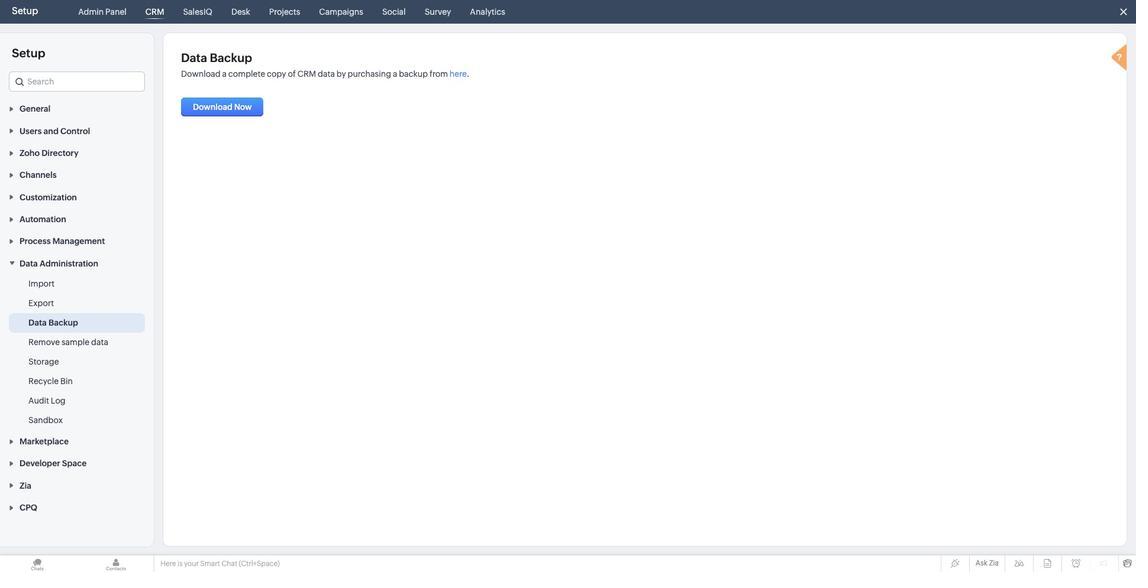 Task type: describe. For each thing, give the bounding box(es) containing it.
salesiq link
[[178, 0, 217, 24]]

desk link
[[227, 0, 255, 24]]

panel
[[105, 7, 127, 17]]

contacts image
[[79, 556, 153, 573]]

admin panel
[[78, 7, 127, 17]]

admin panel link
[[74, 0, 131, 24]]

is
[[177, 560, 183, 569]]

projects
[[269, 7, 300, 17]]

ask zia
[[976, 560, 999, 568]]

salesiq
[[183, 7, 212, 17]]

admin
[[78, 7, 104, 17]]

survey
[[425, 7, 451, 17]]

campaigns
[[319, 7, 363, 17]]

ask
[[976, 560, 988, 568]]

(ctrl+space)
[[239, 560, 280, 569]]

here is your smart chat (ctrl+space)
[[160, 560, 280, 569]]

setup
[[12, 5, 38, 17]]

desk
[[231, 7, 250, 17]]

survey link
[[420, 0, 456, 24]]

chats image
[[0, 556, 75, 573]]

analytics link
[[465, 0, 510, 24]]



Task type: locate. For each thing, give the bounding box(es) containing it.
crm
[[145, 7, 164, 17]]

zia
[[989, 560, 999, 568]]

your
[[184, 560, 199, 569]]

analytics
[[470, 7, 505, 17]]

here
[[160, 560, 176, 569]]

crm link
[[141, 0, 169, 24]]

campaigns link
[[314, 0, 368, 24]]

chat
[[222, 560, 237, 569]]

social
[[382, 7, 406, 17]]

projects link
[[264, 0, 305, 24]]

smart
[[200, 560, 220, 569]]

social link
[[377, 0, 410, 24]]



Task type: vqa. For each thing, say whether or not it's contained in the screenshot.
Analytics
yes



